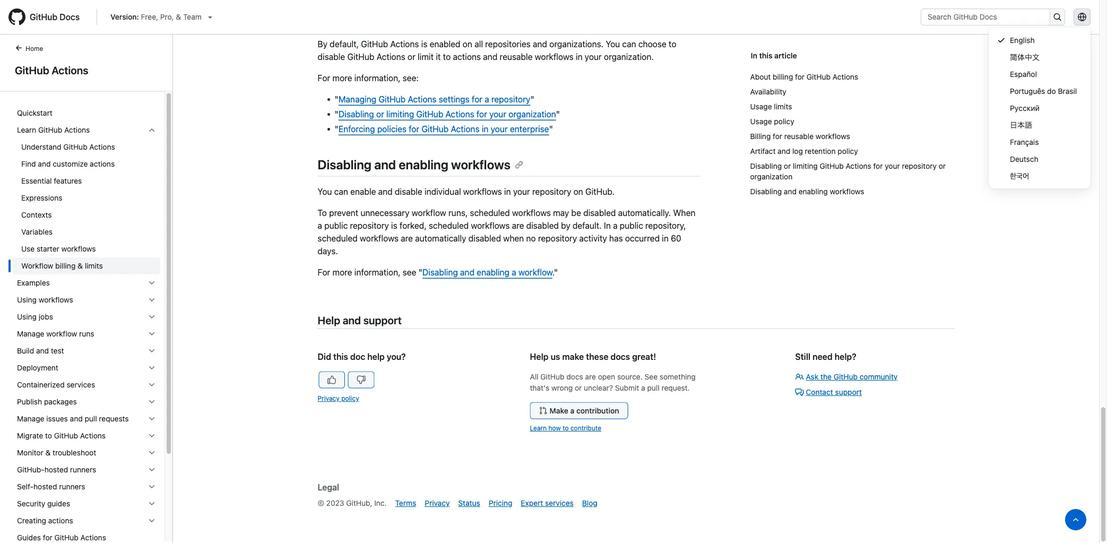 Task type: locate. For each thing, give the bounding box(es) containing it.
sc 9kayk9 0 image for containerized services
[[148, 381, 156, 389]]

github up the contact support on the right of page
[[834, 373, 858, 382]]

usage for usage limits
[[750, 102, 772, 111]]

usage down availability
[[750, 102, 772, 111]]

usage for usage policy
[[750, 117, 772, 126]]

more up managing at the left
[[333, 73, 352, 83]]

a down see
[[641, 384, 645, 393]]

issues
[[46, 414, 68, 423]]

1 vertical spatial policy
[[838, 147, 858, 156]]

make
[[550, 407, 569, 415]]

in inside " managing github actions settings for a repository " " disabling or limiting github actions for your organization " " enforcing policies for github actions in your enterprise "
[[482, 124, 489, 134]]

repository inside " managing github actions settings for a repository " " disabling or limiting github actions for your organization " " enforcing policies for github actions in your enterprise "
[[492, 94, 531, 104]]

workflow inside to prevent unnecessary workflow runs, scheduled workflows may be disabled automatically. when a public repository is forked, scheduled workflows are disabled by default. in a public repository, scheduled workflows are automatically disabled when no repository activity has occurred in 60 days.
[[412, 208, 446, 218]]

& down use starter workflows link
[[78, 261, 83, 270]]

make a contribution link
[[530, 403, 628, 420]]

0 vertical spatial pull
[[648, 384, 660, 393]]

0 vertical spatial support
[[364, 314, 402, 327]]

did this doc help you? option group
[[318, 372, 464, 389]]

disabling inside 'disabling or limiting github actions for your repository or organization'
[[750, 162, 782, 170]]

enabling
[[399, 157, 449, 172], [799, 187, 828, 196], [477, 267, 510, 278]]

" managing github actions settings for a repository " " disabling or limiting github actions for your organization " " enforcing policies for github actions in your enterprise "
[[335, 94, 560, 134]]

0 vertical spatial this
[[760, 51, 773, 60]]

workflows up you can enable and disable individual workflows in your repository on github.
[[451, 157, 511, 172]]

contexts link
[[13, 207, 160, 224]]

workflow down 'no'
[[519, 267, 553, 278]]

github down retention
[[820, 162, 844, 170]]

information, for see:
[[355, 73, 401, 83]]

2 horizontal spatial &
[[176, 12, 181, 21]]

1 vertical spatial in
[[604, 221, 611, 231]]

disabling and enabling workflows link down 'disabling or limiting github actions for your repository or organization'
[[750, 184, 951, 199]]

0 horizontal spatial billing
[[55, 261, 76, 270]]

3 sc 9kayk9 0 image from the top
[[148, 347, 156, 355]]

0 horizontal spatial in
[[604, 221, 611, 231]]

sc 9kayk9 0 image inside examples dropdown button
[[148, 279, 156, 287]]

policy down "billing for reusable workflows" link
[[838, 147, 858, 156]]

organization
[[509, 109, 556, 119], [750, 172, 793, 181]]

you up to
[[318, 187, 332, 197]]

migrate to github actions
[[17, 431, 106, 440]]

in left 60
[[662, 233, 669, 244]]

disabled
[[584, 208, 616, 218], [526, 221, 559, 231], [469, 233, 501, 244]]

runners inside dropdown button
[[70, 465, 96, 474]]

limiting up policies
[[387, 109, 414, 119]]

billing
[[773, 72, 793, 81], [55, 261, 76, 270]]

limiting
[[387, 109, 414, 119], [793, 162, 818, 170]]

this right the did
[[333, 352, 348, 362]]

sc 9kayk9 0 image inside the deployment dropdown button
[[148, 364, 156, 372]]

manage down using jobs
[[17, 329, 44, 338]]

check image
[[998, 36, 1006, 45]]

learn for learn how to contribute
[[530, 425, 547, 432]]

2 vertical spatial enabling
[[477, 267, 510, 278]]

public up the occurred
[[620, 221, 643, 231]]

Search GitHub Docs search field
[[922, 9, 1050, 25]]

organization inside 'disabling or limiting github actions for your repository or organization'
[[750, 172, 793, 181]]

creating actions
[[17, 516, 73, 525]]

help
[[367, 352, 385, 362]]

publish packages button
[[13, 393, 160, 410]]

1 horizontal spatial workflow
[[412, 208, 446, 218]]

português
[[1010, 87, 1046, 96]]

to right migrate
[[45, 431, 52, 440]]

2 learn github actions element from the top
[[8, 139, 165, 274]]

sc 9kayk9 0 image inside learn github actions dropdown button
[[148, 126, 156, 134]]

hosted up security guides
[[33, 482, 57, 491]]

services inside dropdown button
[[67, 380, 95, 389]]

billing inside github actions element
[[55, 261, 76, 270]]

you up organization.
[[606, 39, 620, 49]]

requests
[[99, 414, 129, 423]]

pricing link
[[489, 499, 513, 508]]

days.
[[318, 246, 338, 256]]

hosted inside dropdown button
[[33, 482, 57, 491]]

sc 9kayk9 0 image for github-hosted runners
[[148, 466, 156, 474]]

about
[[750, 72, 771, 81]]

0 horizontal spatial limits
[[85, 261, 103, 270]]

reusable up log
[[785, 132, 814, 141]]

0 horizontal spatial public
[[325, 221, 348, 231]]

workflows down organizations.
[[535, 52, 574, 62]]

2 vertical spatial actions
[[48, 516, 73, 525]]

1 horizontal spatial disabling and enabling workflows
[[750, 187, 865, 196]]

scheduled up days.
[[318, 233, 358, 244]]

0 vertical spatial actions
[[453, 52, 481, 62]]

actions inside by default, github actions is enabled on all repositories and organizations. you can choose to disable github actions or limit it to actions and reusable workflows in your organization.
[[453, 52, 481, 62]]

1 vertical spatial runners
[[59, 482, 85, 491]]

0 horizontal spatial services
[[67, 380, 95, 389]]

learn
[[17, 126, 36, 134], [530, 425, 547, 432]]

2 for from the top
[[318, 267, 330, 278]]

2 sc 9kayk9 0 image from the top
[[148, 296, 156, 304]]

using inside dropdown button
[[17, 312, 37, 321]]

0 horizontal spatial disabling and enabling workflows link
[[318, 157, 523, 172]]

brasil
[[1058, 87, 1077, 96]]

1 vertical spatial support
[[835, 388, 862, 397]]

disabled up 'no'
[[526, 221, 559, 231]]

sc 9kayk9 0 image inside creating actions dropdown button
[[148, 517, 156, 525]]

0 horizontal spatial &
[[45, 448, 51, 457]]

prevent
[[329, 208, 358, 218]]

use starter workflows link
[[13, 241, 160, 258]]

usage limits
[[750, 102, 792, 111]]

features
[[54, 177, 82, 185]]

support down ask the github community 'link'
[[835, 388, 862, 397]]

on up be
[[574, 187, 583, 197]]

to inside dropdown button
[[45, 431, 52, 440]]

your inside 'disabling or limiting github actions for your repository or organization'
[[885, 162, 900, 170]]

billing down use starter workflows
[[55, 261, 76, 270]]

0 vertical spatial docs
[[611, 352, 630, 362]]

0 horizontal spatial you
[[318, 187, 332, 197]]

usage up billing
[[750, 117, 772, 126]]

github inside 'disabling or limiting github actions for your repository or organization'
[[820, 162, 844, 170]]

for down artifact and log retention policy link
[[874, 162, 883, 170]]

0 vertical spatial disabling and enabling workflows link
[[318, 157, 523, 172]]

essential
[[21, 177, 52, 185]]

help up the did
[[318, 314, 340, 327]]

0 vertical spatial learn
[[17, 126, 36, 134]]

github inside all github docs are open source. see something that's wrong or unclear? submit a pull request.
[[541, 373, 565, 382]]

1 vertical spatial enabling
[[799, 187, 828, 196]]

& inside dropdown button
[[45, 448, 51, 457]]

contact support
[[806, 388, 862, 397]]

None search field
[[921, 8, 1066, 25]]

1 horizontal spatial disabled
[[526, 221, 559, 231]]

0 vertical spatial workflow
[[412, 208, 446, 218]]

services right expert at the bottom
[[545, 499, 574, 508]]

1 horizontal spatial this
[[760, 51, 773, 60]]

privacy right terms link
[[425, 499, 450, 508]]

disabling and enabling workflows down artifact and log retention policy
[[750, 187, 865, 196]]

1 vertical spatial workflow
[[519, 267, 553, 278]]

1 vertical spatial disabling and enabling workflows
[[750, 187, 865, 196]]

troubleshoot
[[53, 448, 96, 457]]

understand
[[21, 143, 61, 151]]

using
[[17, 295, 37, 304], [17, 312, 37, 321]]

sc 9kayk9 0 image inside 'using jobs' dropdown button
[[148, 313, 156, 321]]

services down the deployment dropdown button
[[67, 380, 95, 389]]

individual
[[425, 187, 461, 197]]

on left all
[[463, 39, 472, 49]]

1 information, from the top
[[355, 73, 401, 83]]

organization inside " managing github actions settings for a repository " " disabling or limiting github actions for your organization " " enforcing policies for github actions in your enterprise "
[[509, 109, 556, 119]]

0 horizontal spatial disable
[[318, 52, 345, 62]]

actions down settings
[[446, 109, 474, 119]]

expert services link
[[521, 499, 574, 508]]

in inside by default, github actions is enabled on all repositories and organizations. you can choose to disable github actions or limit it to actions and reusable workflows in your organization.
[[576, 52, 583, 62]]

0 horizontal spatial disabling and enabling workflows
[[318, 157, 511, 172]]

sc 9kayk9 0 image inside manage issues and pull requests dropdown button
[[148, 415, 156, 423]]

or
[[408, 52, 416, 62], [376, 109, 384, 119], [784, 162, 791, 170], [939, 162, 946, 170], [575, 384, 582, 393]]

and left test
[[36, 346, 49, 355]]

2 manage from the top
[[17, 414, 44, 423]]

organization up enterprise at top
[[509, 109, 556, 119]]

more down days.
[[333, 267, 352, 278]]

0 vertical spatial for
[[318, 73, 330, 83]]

actions up understand github actions
[[64, 126, 90, 134]]

sc 9kayk9 0 image inside publish packages dropdown button
[[148, 398, 156, 406]]

1 vertical spatial scheduled
[[429, 221, 469, 231]]

0 horizontal spatial workflow
[[46, 329, 77, 338]]

github up customize
[[63, 143, 87, 151]]

actions up guides for github actions
[[48, 516, 73, 525]]

sc 9kayk9 0 image inside self-hosted runners dropdown button
[[148, 483, 156, 491]]

3 sc 9kayk9 0 image from the top
[[148, 313, 156, 321]]

runners up guides at the left of page
[[59, 482, 85, 491]]

ask the github community
[[806, 373, 898, 382]]

for down article
[[795, 72, 805, 81]]

0 vertical spatial services
[[67, 380, 95, 389]]

workflows inside by default, github actions is enabled on all repositories and organizations. you can choose to disable github actions or limit it to actions and reusable workflows in your organization.
[[535, 52, 574, 62]]

us
[[551, 352, 560, 362]]

select language: current language is english image
[[1078, 13, 1087, 21]]

repository inside 'disabling or limiting github actions for your repository or organization'
[[902, 162, 937, 170]]

2 more from the top
[[333, 267, 352, 278]]

workflow billing & limits
[[21, 261, 103, 270]]

1 horizontal spatial pull
[[648, 384, 660, 393]]

1 horizontal spatial services
[[545, 499, 574, 508]]

1 vertical spatial help
[[530, 352, 549, 362]]

日本語 link
[[993, 117, 1087, 134]]

1 horizontal spatial help
[[530, 352, 549, 362]]

creating
[[17, 516, 46, 525]]

0 vertical spatial organization
[[509, 109, 556, 119]]

retention
[[805, 147, 836, 156]]

learn left how on the bottom of the page
[[530, 425, 547, 432]]

learn github actions element
[[8, 122, 165, 274], [8, 139, 165, 274]]

help?
[[835, 352, 857, 362]]

sc 9kayk9 0 image inside "monitor & troubleshoot" dropdown button
[[148, 449, 156, 457]]

services for expert services
[[545, 499, 574, 508]]

0 vertical spatial reusable
[[500, 52, 533, 62]]

search image
[[1054, 13, 1062, 21]]

support up help
[[364, 314, 402, 327]]

a
[[485, 94, 489, 104], [318, 221, 322, 231], [613, 221, 618, 231], [512, 267, 516, 278], [641, 384, 645, 393], [571, 407, 575, 415]]

can inside by default, github actions is enabled on all repositories and organizations. you can choose to disable github actions or limit it to actions and reusable workflows in your organization.
[[623, 39, 636, 49]]

for down days.
[[318, 267, 330, 278]]

actions down the understand github actions link
[[90, 160, 115, 168]]

0 horizontal spatial reusable
[[500, 52, 533, 62]]

6 sc 9kayk9 0 image from the top
[[148, 449, 156, 457]]

this for did
[[333, 352, 348, 362]]

using jobs button
[[13, 308, 160, 325]]

need
[[813, 352, 833, 362]]

a right settings
[[485, 94, 489, 104]]

sc 9kayk9 0 image
[[148, 126, 156, 134], [148, 296, 156, 304], [148, 313, 156, 321], [148, 364, 156, 372], [148, 381, 156, 389], [148, 415, 156, 423], [148, 500, 156, 508], [148, 517, 156, 525]]

runners for self-hosted runners
[[59, 482, 85, 491]]

privacy down the did
[[318, 395, 340, 403]]

limits down use starter workflows link
[[85, 261, 103, 270]]

learn down quickstart
[[17, 126, 36, 134]]

deployment button
[[13, 359, 160, 376]]

github actions element
[[0, 43, 173, 543]]

0 vertical spatial billing
[[773, 72, 793, 81]]

limits inside github actions element
[[85, 261, 103, 270]]

7 sc 9kayk9 0 image from the top
[[148, 500, 156, 508]]

deutsch link
[[993, 151, 1087, 168]]

you?
[[387, 352, 406, 362]]

billing for workflow
[[55, 261, 76, 270]]

1 horizontal spatial limiting
[[793, 162, 818, 170]]

1 horizontal spatial limits
[[774, 102, 792, 111]]

runners inside dropdown button
[[59, 482, 85, 491]]

2 vertical spatial policy
[[341, 395, 359, 403]]

using down examples
[[17, 295, 37, 304]]

2 usage from the top
[[750, 117, 772, 126]]

for up enforcing policies for github actions in your enterprise 'link'
[[477, 109, 487, 119]]

0 vertical spatial you
[[606, 39, 620, 49]]

and left log
[[778, 147, 791, 156]]

1 vertical spatial disabling and enabling workflows link
[[750, 184, 951, 199]]

docs
[[60, 12, 80, 22]]

github up understand
[[38, 126, 62, 134]]

sc 9kayk9 0 image inside migrate to github actions dropdown button
[[148, 432, 156, 440]]

1 vertical spatial privacy
[[425, 499, 450, 508]]

4 sc 9kayk9 0 image from the top
[[148, 398, 156, 406]]

test
[[51, 346, 64, 355]]

menu
[[989, 28, 1091, 189]]

2 using from the top
[[17, 312, 37, 321]]

github up wrong
[[541, 373, 565, 382]]

pull
[[648, 384, 660, 393], [85, 414, 97, 423]]

using left the jobs
[[17, 312, 37, 321]]

policy down usage limits
[[774, 117, 795, 126]]

this left article
[[760, 51, 773, 60]]

1 vertical spatial limiting
[[793, 162, 818, 170]]

team
[[183, 12, 202, 21]]

scroll to top image
[[1072, 516, 1080, 524]]

policy for usage policy
[[774, 117, 795, 126]]

sc 9kayk9 0 image for manage workflow runs
[[148, 330, 156, 338]]

jobs
[[39, 312, 53, 321]]

home
[[25, 45, 43, 53]]

sc 9kayk9 0 image inside manage workflow runs dropdown button
[[148, 330, 156, 338]]

can
[[623, 39, 636, 49], [334, 187, 348, 197]]

for inside github actions element
[[43, 533, 52, 542]]

contact
[[806, 388, 833, 397]]

2 information, from the top
[[355, 267, 401, 278]]

0 horizontal spatial privacy
[[318, 395, 340, 403]]

1 more from the top
[[333, 73, 352, 83]]

using inside dropdown button
[[17, 295, 37, 304]]

español link
[[993, 66, 1087, 83]]

learn github actions element containing learn github actions
[[8, 122, 165, 274]]

in up to prevent unnecessary workflow runs, scheduled workflows may be disabled automatically. when a public repository is forked, scheduled workflows are disabled by default. in a public repository, scheduled workflows are automatically disabled when no repository activity has occurred in 60 days.
[[504, 187, 511, 197]]

help left 'us'
[[530, 352, 549, 362]]

2 horizontal spatial workflow
[[519, 267, 553, 278]]

sc 9kayk9 0 image inside github-hosted runners dropdown button
[[148, 466, 156, 474]]

policy for privacy policy
[[341, 395, 359, 403]]

1 vertical spatial services
[[545, 499, 574, 508]]

tooltip
[[1066, 509, 1087, 530]]

sc 9kayk9 0 image inside containerized services dropdown button
[[148, 381, 156, 389]]

manage for manage issues and pull requests
[[17, 414, 44, 423]]

1 manage from the top
[[17, 329, 44, 338]]

0 horizontal spatial organization
[[509, 109, 556, 119]]

limiting down artifact and log retention policy
[[793, 162, 818, 170]]

a inside make a contribution link
[[571, 407, 575, 415]]

2 horizontal spatial are
[[585, 373, 596, 382]]

1 vertical spatial for
[[318, 267, 330, 278]]

1 vertical spatial learn
[[530, 425, 547, 432]]

log
[[793, 147, 803, 156]]

sc 9kayk9 0 image for monitor & troubleshoot
[[148, 449, 156, 457]]

sc 9kayk9 0 image for using workflows
[[148, 296, 156, 304]]

workflows inside "billing for reusable workflows" link
[[816, 132, 851, 141]]

for right policies
[[409, 124, 420, 134]]

privacy link
[[425, 499, 450, 508]]

1 vertical spatial can
[[334, 187, 348, 197]]

quickstart
[[17, 109, 52, 117]]

1 sc 9kayk9 0 image from the top
[[148, 126, 156, 134]]

hosted inside dropdown button
[[44, 465, 68, 474]]

runners down "monitor & troubleshoot" dropdown button
[[70, 465, 96, 474]]

hosted for self-
[[33, 482, 57, 491]]

1 vertical spatial usage
[[750, 117, 772, 126]]

5 sc 9kayk9 0 image from the top
[[148, 381, 156, 389]]

in inside to prevent unnecessary workflow runs, scheduled workflows may be disabled automatically. when a public repository is forked, scheduled workflows are disabled by default. in a public repository, scheduled workflows are automatically disabled when no repository activity has occurred in 60 days.
[[662, 233, 669, 244]]

hosted down monitor & troubleshoot
[[44, 465, 68, 474]]

2 horizontal spatial policy
[[838, 147, 858, 156]]

disabling and enabling workflows
[[318, 157, 511, 172], [750, 187, 865, 196]]

0 vertical spatial information,
[[355, 73, 401, 83]]

a down to
[[318, 221, 322, 231]]

2 horizontal spatial actions
[[453, 52, 481, 62]]

sc 9kayk9 0 image inside using workflows dropdown button
[[148, 296, 156, 304]]

for inside 'disabling or limiting github actions for your repository or organization'
[[874, 162, 883, 170]]

for down creating actions at the bottom of the page
[[43, 533, 52, 542]]

manage for manage workflow runs
[[17, 329, 44, 338]]

no
[[526, 233, 536, 244]]

help for help us make these docs great!
[[530, 352, 549, 362]]

2 vertical spatial are
[[585, 373, 596, 382]]

0 vertical spatial using
[[17, 295, 37, 304]]

0 horizontal spatial scheduled
[[318, 233, 358, 244]]

8 sc 9kayk9 0 image from the top
[[148, 483, 156, 491]]

guides
[[17, 533, 41, 542]]

1 horizontal spatial learn
[[530, 425, 547, 432]]

4 sc 9kayk9 0 image from the top
[[148, 364, 156, 372]]

actions
[[453, 52, 481, 62], [90, 160, 115, 168], [48, 516, 73, 525]]

0 vertical spatial hosted
[[44, 465, 68, 474]]

1 using from the top
[[17, 295, 37, 304]]

workflow up test
[[46, 329, 77, 338]]

help
[[318, 314, 340, 327], [530, 352, 549, 362]]

pro,
[[160, 12, 174, 21]]

1 horizontal spatial you
[[606, 39, 620, 49]]

1 sc 9kayk9 0 image from the top
[[148, 279, 156, 287]]

and
[[533, 39, 547, 49], [483, 52, 498, 62], [778, 147, 791, 156], [374, 157, 396, 172], [38, 160, 51, 168], [378, 187, 393, 197], [784, 187, 797, 196], [460, 267, 475, 278], [343, 314, 361, 327], [36, 346, 49, 355], [70, 414, 83, 423]]

0 vertical spatial privacy
[[318, 395, 340, 403]]

1 usage from the top
[[750, 102, 772, 111]]

workflows inside use starter workflows link
[[61, 244, 96, 253]]

1 horizontal spatial can
[[623, 39, 636, 49]]

0 horizontal spatial limiting
[[387, 109, 414, 119]]

1 vertical spatial &
[[78, 261, 83, 270]]

0 vertical spatial runners
[[70, 465, 96, 474]]

services for containerized services
[[67, 380, 95, 389]]

0 vertical spatial usage
[[750, 102, 772, 111]]

docs up wrong
[[567, 373, 583, 382]]

2 vertical spatial scheduled
[[318, 233, 358, 244]]

workflow
[[412, 208, 446, 218], [519, 267, 553, 278], [46, 329, 77, 338]]

is up limit
[[421, 39, 428, 49]]

github-
[[17, 465, 44, 474]]

sc 9kayk9 0 image
[[148, 279, 156, 287], [148, 330, 156, 338], [148, 347, 156, 355], [148, 398, 156, 406], [148, 432, 156, 440], [148, 449, 156, 457], [148, 466, 156, 474], [148, 483, 156, 491]]

for more information, see:
[[318, 73, 419, 83]]

1 vertical spatial billing
[[55, 261, 76, 270]]

1 learn github actions element from the top
[[8, 122, 165, 274]]

5 sc 9kayk9 0 image from the top
[[148, 432, 156, 440]]

sc 9kayk9 0 image for deployment
[[148, 364, 156, 372]]

sc 9kayk9 0 image inside the security guides dropdown button
[[148, 500, 156, 508]]

scheduled up automatically
[[429, 221, 469, 231]]

8 sc 9kayk9 0 image from the top
[[148, 517, 156, 525]]

english
[[1010, 36, 1035, 45]]

policy inside usage policy link
[[774, 117, 795, 126]]

1 horizontal spatial is
[[421, 39, 428, 49]]

repository,
[[646, 221, 686, 231]]

all github docs are open source. see something that's wrong or unclear? submit a pull request.
[[530, 373, 696, 393]]

manage up migrate
[[17, 414, 44, 423]]

learn inside learn github actions dropdown button
[[17, 126, 36, 134]]

privacy for privacy policy
[[318, 395, 340, 403]]

7 sc 9kayk9 0 image from the top
[[148, 466, 156, 474]]

1 vertical spatial actions
[[90, 160, 115, 168]]

6 sc 9kayk9 0 image from the top
[[148, 415, 156, 423]]

0 vertical spatial disabled
[[584, 208, 616, 218]]

português do brasil
[[1010, 87, 1077, 96]]

contribution
[[577, 407, 619, 415]]

0 vertical spatial manage
[[17, 329, 44, 338]]

expert services
[[521, 499, 574, 508]]

1 vertical spatial pull
[[85, 414, 97, 423]]

workflow inside dropdown button
[[46, 329, 77, 338]]

this for in
[[760, 51, 773, 60]]

workflows
[[535, 52, 574, 62], [816, 132, 851, 141], [451, 157, 511, 172], [463, 187, 502, 197], [830, 187, 865, 196], [512, 208, 551, 218], [471, 221, 510, 231], [360, 233, 399, 244], [61, 244, 96, 253], [39, 295, 73, 304]]

to prevent unnecessary workflow runs, scheduled workflows may be disabled automatically. when a public repository is forked, scheduled workflows are disabled by default. in a public repository, scheduled workflows are automatically disabled when no repository activity has occurred in 60 days.
[[318, 208, 696, 256]]

expressions link
[[13, 190, 160, 207]]

for
[[318, 73, 330, 83], [318, 267, 330, 278]]

migrate to github actions button
[[13, 427, 160, 444]]

1 vertical spatial reusable
[[785, 132, 814, 141]]

reusable inside by default, github actions is enabled on all repositories and organizations. you can choose to disable github actions or limit it to actions and reusable workflows in your organization.
[[500, 52, 533, 62]]

usage policy
[[750, 117, 795, 126]]

1 for from the top
[[318, 73, 330, 83]]

0 horizontal spatial disabled
[[469, 233, 501, 244]]

organization down artifact
[[750, 172, 793, 181]]

billing up availability
[[773, 72, 793, 81]]

guides for github actions
[[17, 533, 106, 542]]

sc 9kayk9 0 image for build and test
[[148, 347, 156, 355]]

still need help?
[[796, 352, 857, 362]]

0 vertical spatial policy
[[774, 117, 795, 126]]

2 sc 9kayk9 0 image from the top
[[148, 330, 156, 338]]

1 public from the left
[[325, 221, 348, 231]]

sc 9kayk9 0 image inside build and test dropdown button
[[148, 347, 156, 355]]

usage
[[750, 102, 772, 111], [750, 117, 772, 126]]

actions inside creating actions dropdown button
[[48, 516, 73, 525]]

0 vertical spatial &
[[176, 12, 181, 21]]

when
[[673, 208, 696, 218]]

"
[[335, 94, 339, 104], [531, 94, 534, 104], [335, 109, 339, 119], [556, 109, 560, 119], [335, 124, 339, 134], [549, 124, 553, 134], [419, 267, 423, 278]]

scheduled
[[470, 208, 510, 218], [429, 221, 469, 231], [318, 233, 358, 244]]

workflow up forked,
[[412, 208, 446, 218]]

hosted for github-
[[44, 465, 68, 474]]

learn for learn github actions
[[17, 126, 36, 134]]

disable
[[318, 52, 345, 62], [395, 187, 422, 197]]

limits up usage policy
[[774, 102, 792, 111]]

0 vertical spatial limiting
[[387, 109, 414, 119]]

1 vertical spatial disable
[[395, 187, 422, 197]]

1 vertical spatial limits
[[85, 261, 103, 270]]

1 vertical spatial information,
[[355, 267, 401, 278]]

workflows down 'disabling or limiting github actions for your repository or organization'
[[830, 187, 865, 196]]

©
[[318, 499, 324, 508]]

sc 9kayk9 0 image for learn github actions
[[148, 126, 156, 134]]

pull down see
[[648, 384, 660, 393]]

scheduled right runs,
[[470, 208, 510, 218]]



Task type: vqa. For each thing, say whether or not it's contained in the screenshot.
the rightmost THIS
yes



Task type: describe. For each thing, give the bounding box(es) containing it.
all
[[530, 373, 539, 382]]

a up has
[[613, 221, 618, 231]]

workflows down "unnecessary"
[[360, 233, 399, 244]]

or inside by default, github actions is enabled on all repositories and organizations. you can choose to disable github actions or limit it to actions and reusable workflows in your organization.
[[408, 52, 416, 62]]

by
[[561, 221, 571, 231]]

in this article
[[751, 51, 797, 60]]

workflows up 'no'
[[512, 208, 551, 218]]

github left docs
[[30, 12, 57, 22]]

and right repositories
[[533, 39, 547, 49]]

and down log
[[784, 187, 797, 196]]

status link
[[458, 499, 480, 508]]

billing
[[750, 132, 771, 141]]

actions down manage issues and pull requests dropdown button
[[80, 431, 106, 440]]

privacy for privacy
[[425, 499, 450, 508]]

forked,
[[400, 221, 427, 231]]

self-hosted runners button
[[13, 478, 160, 495]]

actions inside 'disabling or limiting github actions for your repository or organization'
[[846, 162, 872, 170]]

sc 9kayk9 0 image for manage issues and pull requests
[[148, 415, 156, 423]]

blog
[[582, 499, 598, 508]]

sc 9kayk9 0 image for using jobs
[[148, 313, 156, 321]]

to right how on the bottom of the page
[[563, 425, 569, 432]]

more for for more information, see " disabling and enabling a workflow ."
[[333, 267, 352, 278]]

settings
[[439, 94, 470, 104]]

is inside by default, github actions is enabled on all repositories and organizations. you can choose to disable github actions or limit it to actions and reusable workflows in your organization.
[[421, 39, 428, 49]]

security
[[17, 499, 45, 508]]

using workflows
[[17, 295, 73, 304]]

a inside all github docs are open source. see something that's wrong or unclear? submit a pull request.
[[641, 384, 645, 393]]

© 2023 github, inc.
[[318, 499, 387, 508]]

artifact and log retention policy
[[750, 147, 858, 156]]

in inside in this article element
[[751, 51, 758, 60]]

actions up limit
[[390, 39, 419, 49]]

learn how to contribute link
[[530, 425, 602, 432]]

essential features link
[[13, 173, 160, 190]]

disabling and enabling workflows inside disabling and enabling workflows link
[[750, 187, 865, 196]]

enterprise
[[510, 124, 549, 134]]

in inside to prevent unnecessary workflow runs, scheduled workflows may be disabled automatically. when a public repository is forked, scheduled workflows are disabled by default. in a public repository, scheduled workflows are automatically disabled when no repository activity has occurred in 60 days.
[[604, 221, 611, 231]]

a inside " managing github actions settings for a repository " " disabling or limiting github actions for your organization " " enforcing policies for github actions in your enterprise "
[[485, 94, 489, 104]]

about billing for github actions
[[750, 72, 859, 81]]

actions inside find and customize actions link
[[90, 160, 115, 168]]

0 horizontal spatial enabling
[[399, 157, 449, 172]]

is inside to prevent unnecessary workflow runs, scheduled workflows may be disabled automatically. when a public repository is forked, scheduled workflows are disabled by default. in a public repository, scheduled workflows are automatically disabled when no repository activity has occurred in 60 days.
[[391, 221, 398, 231]]

github down managing github actions settings for a repository link
[[416, 109, 443, 119]]

and up "unnecessary"
[[378, 187, 393, 197]]

examples
[[17, 278, 50, 287]]

are inside all github docs are open source. see something that's wrong or unclear? submit a pull request.
[[585, 373, 596, 382]]

github down see:
[[379, 94, 406, 104]]

policy inside artifact and log retention policy link
[[838, 147, 858, 156]]

actions down learn github actions dropdown button
[[89, 143, 115, 151]]

actions down home "link"
[[52, 64, 88, 77]]

sc 9kayk9 0 image for publish packages
[[148, 398, 156, 406]]

1 vertical spatial are
[[401, 233, 413, 244]]

github down home "link"
[[15, 64, 49, 77]]

starter
[[37, 244, 59, 253]]

organizations.
[[550, 39, 604, 49]]

occurred
[[625, 233, 660, 244]]

you inside by default, github actions is enabled on all repositories and organizations. you can choose to disable github actions or limit it to actions and reusable workflows in your organization.
[[606, 39, 620, 49]]

for down usage policy
[[773, 132, 783, 141]]

and down automatically
[[460, 267, 475, 278]]

disabling inside " managing github actions settings for a repository " " disabling or limiting github actions for your organization " " enforcing policies for github actions in your enterprise "
[[339, 109, 374, 119]]

triangle down image
[[206, 13, 214, 21]]

runners for github-hosted runners
[[70, 465, 96, 474]]

sc 9kayk9 0 image for migrate to github actions
[[148, 432, 156, 440]]

find
[[21, 160, 36, 168]]

for right settings
[[472, 94, 483, 104]]

privacy policy
[[318, 395, 359, 403]]

disable inside by default, github actions is enabled on all repositories and organizations. you can choose to disable github actions or limit it to actions and reusable workflows in your organization.
[[318, 52, 345, 62]]

version: free, pro, & team
[[110, 12, 202, 21]]

build and test
[[17, 346, 64, 355]]

pull inside dropdown button
[[85, 414, 97, 423]]

expressions
[[21, 194, 62, 202]]

github-hosted runners
[[17, 465, 96, 474]]

to right it
[[443, 52, 451, 62]]

actions down 'disabling or limiting github actions for your organization' link
[[451, 124, 480, 134]]

guides
[[47, 499, 70, 508]]

on inside by default, github actions is enabled on all repositories and organizations. you can choose to disable github actions or limit it to actions and reusable workflows in your organization.
[[463, 39, 472, 49]]

did
[[318, 352, 331, 362]]

creating actions button
[[13, 512, 160, 529]]

español
[[1010, 70, 1037, 79]]

managing
[[339, 94, 376, 104]]

actions up availability link
[[833, 72, 859, 81]]

version:
[[110, 12, 139, 21]]

policies
[[377, 124, 407, 134]]

help for help and support
[[318, 314, 340, 327]]

using for using jobs
[[17, 312, 37, 321]]

limiting inside " managing github actions settings for a repository " " disabling or limiting github actions for your organization " " enforcing policies for github actions in your enterprise "
[[387, 109, 414, 119]]

organization.
[[604, 52, 654, 62]]

automatically
[[415, 233, 466, 244]]

workflows up when
[[471, 221, 510, 231]]

github,
[[346, 499, 372, 508]]

your inside by default, github actions is enabled on all repositories and organizations. you can choose to disable github actions or limit it to actions and reusable workflows in your organization.
[[585, 52, 602, 62]]

to right choose
[[669, 39, 677, 49]]

packages
[[44, 397, 77, 406]]

learn github actions element containing understand github actions
[[8, 139, 165, 274]]

open
[[598, 373, 615, 382]]

1 horizontal spatial are
[[512, 221, 524, 231]]

billing for about
[[773, 72, 793, 81]]

when
[[503, 233, 524, 244]]

did this doc help you?
[[318, 352, 406, 362]]

github down 'disabling or limiting github actions for your organization' link
[[422, 124, 449, 134]]

and down repositories
[[483, 52, 498, 62]]

automatically.
[[618, 208, 671, 218]]

2 public from the left
[[620, 221, 643, 231]]

1 horizontal spatial &
[[78, 261, 83, 270]]

request.
[[662, 384, 690, 393]]

using for using workflows
[[17, 295, 37, 304]]

português do brasil link
[[993, 83, 1087, 100]]

home link
[[11, 44, 60, 55]]

manage workflow runs
[[17, 329, 94, 338]]

runs,
[[449, 208, 468, 218]]

migrate
[[17, 431, 43, 440]]

1 horizontal spatial docs
[[611, 352, 630, 362]]

actions down see:
[[408, 94, 437, 104]]

actions down creating actions dropdown button
[[81, 533, 106, 542]]

0 vertical spatial disabling and enabling workflows
[[318, 157, 511, 172]]

0 horizontal spatial support
[[364, 314, 402, 327]]

containerized
[[17, 380, 65, 389]]

see:
[[403, 73, 419, 83]]

the
[[821, 373, 832, 382]]

sc 9kayk9 0 image for self-hosted runners
[[148, 483, 156, 491]]

for for for more information, see " disabling and enabling a workflow ."
[[318, 267, 330, 278]]

learn how to contribute
[[530, 425, 602, 432]]

repositories
[[485, 39, 531, 49]]

status
[[458, 499, 480, 508]]

and up enable
[[374, 157, 396, 172]]

github right default,
[[361, 39, 388, 49]]

limit
[[418, 52, 434, 62]]

2 horizontal spatial disabled
[[584, 208, 616, 218]]

by
[[318, 39, 328, 49]]

workflows inside disabling and enabling workflows link
[[830, 187, 865, 196]]

and right "find"
[[38, 160, 51, 168]]

or inside all github docs are open source. see something that's wrong or unclear? submit a pull request.
[[575, 384, 582, 393]]

0 vertical spatial limits
[[774, 102, 792, 111]]

ask the github community link
[[796, 373, 898, 382]]

1 horizontal spatial disable
[[395, 187, 422, 197]]

for for for more information, see:
[[318, 73, 330, 83]]

deployment
[[17, 363, 58, 372]]

billing for reusable workflows link
[[750, 129, 951, 144]]

customize
[[53, 160, 88, 168]]

docs inside all github docs are open source. see something that's wrong or unclear? submit a pull request.
[[567, 373, 583, 382]]

2 vertical spatial disabled
[[469, 233, 501, 244]]

source.
[[617, 373, 643, 382]]

github down creating actions dropdown button
[[54, 533, 78, 542]]

understand github actions link
[[13, 139, 160, 156]]

workflows up runs,
[[463, 187, 502, 197]]

these
[[586, 352, 609, 362]]

1 horizontal spatial scheduled
[[429, 221, 469, 231]]

do
[[1048, 87, 1056, 96]]

pull inside all github docs are open source. see something that's wrong or unclear? submit a pull request.
[[648, 384, 660, 393]]

find and customize actions
[[21, 160, 115, 168]]

or inside " managing github actions settings for a repository " " disabling or limiting github actions for your organization " " enforcing policies for github actions in your enterprise "
[[376, 109, 384, 119]]

workflows inside using workflows dropdown button
[[39, 295, 73, 304]]

github docs
[[30, 12, 80, 22]]

has
[[609, 233, 623, 244]]

a down when
[[512, 267, 516, 278]]

0 vertical spatial scheduled
[[470, 208, 510, 218]]

menu containing english
[[989, 28, 1091, 189]]

60
[[671, 233, 682, 244]]

1 vertical spatial you
[[318, 187, 332, 197]]

한국어
[[1010, 172, 1030, 181]]

english link
[[993, 32, 1087, 49]]

sc 9kayk9 0 image for creating actions
[[148, 517, 156, 525]]

legal
[[318, 482, 339, 493]]

disabling and enabling a workflow link
[[423, 267, 553, 278]]

1 vertical spatial on
[[574, 187, 583, 197]]

community
[[860, 373, 898, 382]]

github up availability link
[[807, 72, 831, 81]]

information, for see
[[355, 267, 401, 278]]

manage issues and pull requests button
[[13, 410, 160, 427]]

ask
[[806, 373, 819, 382]]

actions up see:
[[377, 52, 405, 62]]

terms link
[[395, 499, 416, 508]]

2 horizontal spatial enabling
[[799, 187, 828, 196]]

and up doc
[[343, 314, 361, 327]]

guides for github actions link
[[13, 529, 160, 543]]

and right the issues
[[70, 414, 83, 423]]

blog link
[[582, 499, 598, 508]]

github down manage issues and pull requests
[[54, 431, 78, 440]]

sc 9kayk9 0 image for examples
[[148, 279, 156, 287]]

github down default,
[[348, 52, 375, 62]]

1 horizontal spatial disabling and enabling workflows link
[[750, 184, 951, 199]]

more for for more information, see:
[[333, 73, 352, 83]]

français
[[1010, 138, 1039, 147]]

sc 9kayk9 0 image for security guides
[[148, 500, 156, 508]]

1 vertical spatial disabled
[[526, 221, 559, 231]]

한국어 link
[[993, 168, 1087, 185]]

may
[[553, 208, 569, 218]]

free,
[[141, 12, 158, 21]]

limiting inside 'disabling or limiting github actions for your repository or organization'
[[793, 162, 818, 170]]

pricing
[[489, 499, 513, 508]]

in this article element
[[751, 50, 955, 61]]

github-hosted runners button
[[13, 461, 160, 478]]

usage limits link
[[750, 99, 951, 114]]



